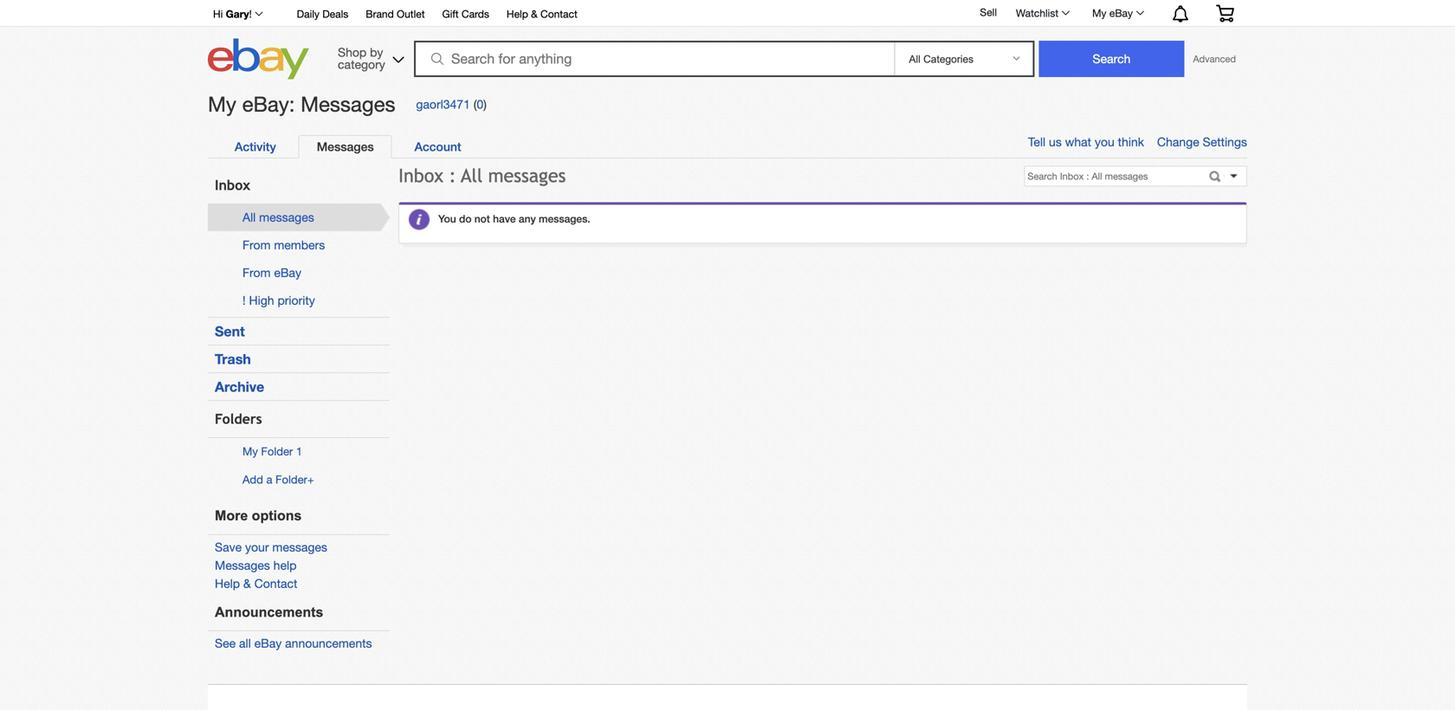 Task type: locate. For each thing, give the bounding box(es) containing it.
! inside account navigation
[[249, 8, 252, 20]]

save your messages link
[[215, 540, 327, 554]]

do
[[459, 213, 472, 225]]

inbox for inbox
[[215, 177, 250, 193]]

ebay right watchlist link
[[1110, 7, 1133, 19]]

! right hi
[[249, 8, 252, 20]]

from members link
[[243, 238, 325, 252]]

Search Inbox : All messages text field
[[1025, 167, 1204, 186]]

0 horizontal spatial &
[[243, 576, 251, 591]]

1 vertical spatial folder
[[276, 473, 307, 487]]

1 horizontal spatial help
[[507, 8, 528, 20]]

0 horizontal spatial my
[[208, 92, 236, 116]]

tab list containing activity
[[217, 135, 1229, 158]]

2 vertical spatial ebay
[[254, 636, 282, 651]]

(
[[474, 97, 477, 111]]

& inside account navigation
[[531, 8, 538, 20]]

tell
[[1028, 135, 1046, 149]]

folder
[[261, 445, 293, 458], [276, 473, 307, 487]]

0 vertical spatial !
[[249, 8, 252, 20]]

messages down category
[[301, 92, 395, 116]]

have
[[493, 213, 516, 225]]

announcements
[[215, 605, 323, 620]]

all right : at the top left
[[461, 165, 483, 187]]

0
[[477, 97, 484, 111]]

1 vertical spatial help
[[215, 576, 240, 591]]

help & contact link right cards
[[507, 5, 578, 24]]

messages inside save your messages messages help help & contact
[[272, 540, 327, 554]]

0 horizontal spatial help & contact link
[[215, 576, 298, 591]]

ebay for from ebay
[[274, 266, 301, 280]]

1 vertical spatial &
[[243, 576, 251, 591]]

! left high
[[243, 293, 246, 308]]

gift cards link
[[442, 5, 489, 24]]

folder left 1
[[261, 445, 293, 458]]

daily deals link
[[297, 5, 348, 24]]

inbox down activity link
[[215, 177, 250, 193]]

0 horizontal spatial contact
[[254, 576, 298, 591]]

1 horizontal spatial help & contact link
[[507, 5, 578, 24]]

1 horizontal spatial all
[[461, 165, 483, 187]]

1 from from the top
[[243, 238, 271, 252]]

save your messages messages help help & contact
[[215, 540, 327, 591]]

2 vertical spatial messages
[[272, 540, 327, 554]]

gary
[[226, 8, 249, 20]]

1 horizontal spatial &
[[531, 8, 538, 20]]

help
[[273, 558, 297, 573]]

my for my ebay
[[1092, 7, 1107, 19]]

messages link
[[299, 135, 392, 158]]

my ebay: messages
[[208, 92, 395, 116]]

!
[[249, 8, 252, 20], [243, 293, 246, 308]]

ebay
[[1110, 7, 1133, 19], [274, 266, 301, 280], [254, 636, 282, 651]]

see
[[215, 636, 236, 651]]

1 vertical spatial my
[[208, 92, 236, 116]]

ebay for my ebay
[[1110, 7, 1133, 19]]

all up from members
[[243, 210, 256, 224]]

from up from ebay link
[[243, 238, 271, 252]]

high
[[249, 293, 274, 308]]

0 horizontal spatial help
[[215, 576, 240, 591]]

inbox
[[398, 165, 444, 187], [215, 177, 250, 193]]

1 vertical spatial from
[[243, 266, 271, 280]]

sell link
[[972, 6, 1005, 18]]

folders
[[215, 411, 262, 427]]

1 horizontal spatial !
[[249, 8, 252, 20]]

my inside account navigation
[[1092, 7, 1107, 19]]

& inside save your messages messages help help & contact
[[243, 576, 251, 591]]

2 vertical spatial messages
[[215, 558, 270, 573]]

& down messages help 'link'
[[243, 576, 251, 591]]

any
[[519, 213, 536, 225]]

options
[[252, 508, 302, 524]]

help right cards
[[507, 8, 528, 20]]

contact right cards
[[541, 8, 578, 20]]

messages down my ebay: messages
[[317, 139, 374, 154]]

all
[[239, 636, 251, 651]]

my for my folder 1
[[243, 445, 258, 458]]

1 horizontal spatial contact
[[541, 8, 578, 20]]

category
[[338, 57, 385, 71]]

by
[[370, 45, 383, 59]]

watchlist
[[1016, 7, 1059, 19]]

1 vertical spatial messages
[[259, 210, 314, 224]]

you
[[1095, 135, 1115, 149]]

0 vertical spatial all
[[461, 165, 483, 187]]

0 link
[[477, 97, 484, 111]]

all messages link
[[243, 210, 314, 224]]

tab list
[[217, 135, 1229, 158]]

1 vertical spatial all
[[243, 210, 256, 224]]

ebay down from members
[[274, 266, 301, 280]]

0 vertical spatial help & contact link
[[507, 5, 578, 24]]

ebay inside account navigation
[[1110, 7, 1133, 19]]

think
[[1118, 135, 1144, 149]]

0 vertical spatial help
[[507, 8, 528, 20]]

0 horizontal spatial !
[[243, 293, 246, 308]]

ebay right all
[[254, 636, 282, 651]]

1 vertical spatial ebay
[[274, 266, 301, 280]]

advanced
[[1193, 53, 1236, 65]]

footer
[[208, 684, 1247, 710]]

daily deals
[[297, 8, 348, 20]]

messages down save
[[215, 558, 270, 573]]

0 vertical spatial from
[[243, 238, 271, 252]]

help down messages help 'link'
[[215, 576, 240, 591]]

1 horizontal spatial my
[[243, 445, 258, 458]]

1
[[296, 445, 302, 458]]

0 vertical spatial folder
[[261, 445, 293, 458]]

1 vertical spatial contact
[[254, 576, 298, 591]]

0 vertical spatial contact
[[541, 8, 578, 20]]

from
[[243, 238, 271, 252], [243, 266, 271, 280]]

save
[[215, 540, 242, 554]]

archive
[[215, 379, 264, 395]]

0 vertical spatial messages
[[488, 165, 566, 187]]

0 vertical spatial my
[[1092, 7, 1107, 19]]

activity
[[235, 139, 276, 154]]

outlet
[[397, 8, 425, 20]]

my
[[1092, 7, 1107, 19], [208, 92, 236, 116], [243, 445, 258, 458]]

folder right a
[[276, 473, 307, 487]]

inbox left : at the top left
[[398, 165, 444, 187]]

+
[[307, 473, 314, 487]]

settings
[[1203, 135, 1247, 149]]

contact
[[541, 8, 578, 20], [254, 576, 298, 591]]

0 horizontal spatial all
[[243, 210, 256, 224]]

hi
[[213, 8, 223, 20]]

my up the add
[[243, 445, 258, 458]]

account navigation
[[204, 0, 1247, 27]]

2 from from the top
[[243, 266, 271, 280]]

help inside save your messages messages help help & contact
[[215, 576, 240, 591]]

1 horizontal spatial inbox
[[398, 165, 444, 187]]

2 horizontal spatial my
[[1092, 7, 1107, 19]]

gaorl3471
[[416, 97, 470, 111]]

gaorl3471 link
[[416, 97, 470, 111]]

messages up help
[[272, 540, 327, 554]]

messages up any
[[488, 165, 566, 187]]

help & contact link
[[507, 5, 578, 24], [215, 576, 298, 591]]

search image
[[431, 53, 444, 65]]

1 vertical spatial help & contact link
[[215, 576, 298, 591]]

my left ebay:
[[208, 92, 236, 116]]

2 vertical spatial my
[[243, 445, 258, 458]]

1 vertical spatial messages
[[317, 139, 374, 154]]

0 vertical spatial &
[[531, 8, 538, 20]]

Search for anything text field
[[417, 42, 891, 75]]

brand outlet
[[366, 8, 425, 20]]

None submit
[[1039, 41, 1185, 77]]

from up high
[[243, 266, 271, 280]]

watchlist link
[[1007, 3, 1078, 23]]

0 horizontal spatial inbox
[[215, 177, 250, 193]]

from members
[[243, 238, 325, 252]]

help & contact link down messages help 'link'
[[215, 576, 298, 591]]

add a folder +
[[243, 473, 314, 487]]

& right cards
[[531, 8, 538, 20]]

0 vertical spatial ebay
[[1110, 7, 1133, 19]]

contact down help
[[254, 576, 298, 591]]

! high priority link
[[243, 293, 315, 308]]

ebay:
[[242, 92, 295, 116]]

my right watchlist link
[[1092, 7, 1107, 19]]

messages up from members
[[259, 210, 314, 224]]

submit search request image
[[1208, 171, 1226, 186]]



Task type: vqa. For each thing, say whether or not it's contained in the screenshot.
until
no



Task type: describe. For each thing, give the bounding box(es) containing it.
shop by category
[[338, 45, 385, 71]]

from ebay link
[[243, 266, 301, 280]]

change
[[1157, 135, 1200, 149]]

:
[[449, 165, 456, 187]]

trash
[[215, 351, 251, 367]]

priority
[[278, 293, 315, 308]]

hi gary !
[[213, 8, 252, 20]]

more
[[215, 508, 248, 524]]

shop by category button
[[330, 39, 408, 76]]

account link
[[396, 135, 480, 158]]

archive link
[[215, 379, 264, 395]]

more options
[[215, 508, 302, 524]]

inbox : all messages
[[398, 165, 566, 187]]

help inside account navigation
[[507, 8, 528, 20]]

sent link
[[215, 323, 245, 340]]

cards
[[462, 8, 489, 20]]

change settings
[[1157, 135, 1247, 149]]

contact inside account navigation
[[541, 8, 578, 20]]

advanced link
[[1185, 42, 1245, 76]]

gaorl3471 ( 0 )
[[416, 97, 487, 111]]

messages help link
[[215, 558, 297, 573]]

my ebay link
[[1083, 3, 1152, 23]]

my for my ebay: messages
[[208, 92, 236, 116]]

gift cards
[[442, 8, 489, 20]]

sent
[[215, 323, 245, 340]]

brand
[[366, 8, 394, 20]]

! high priority
[[243, 293, 315, 308]]

you do not have any messages.
[[438, 213, 591, 225]]

gift
[[442, 8, 459, 20]]

inbox for inbox : all messages
[[398, 165, 444, 187]]

my folder 1 link
[[243, 445, 302, 458]]

shop by category banner
[[204, 0, 1247, 84]]

)
[[484, 97, 487, 111]]

a
[[266, 473, 272, 487]]

1 vertical spatial !
[[243, 293, 246, 308]]

messages inside save your messages messages help help & contact
[[215, 558, 270, 573]]

announcements
[[285, 636, 372, 651]]

0 vertical spatial messages
[[301, 92, 395, 116]]

all messages
[[243, 210, 314, 224]]

shop
[[338, 45, 367, 59]]

my folder 1
[[243, 445, 302, 458]]

none submit inside shop by category banner
[[1039, 41, 1185, 77]]

not
[[475, 213, 490, 225]]

trash link
[[215, 351, 251, 367]]

what
[[1065, 135, 1092, 149]]

account
[[415, 139, 461, 154]]

from ebay
[[243, 266, 301, 280]]

tell us what you think link
[[1028, 135, 1157, 149]]

you
[[438, 213, 456, 225]]

members
[[274, 238, 325, 252]]

brand outlet link
[[366, 5, 425, 24]]

deals
[[322, 8, 348, 20]]

your shopping cart image
[[1215, 5, 1235, 22]]

see all ebay announcements link
[[215, 636, 372, 651]]

from for from members
[[243, 238, 271, 252]]

change settings link
[[1157, 135, 1247, 149]]

activity link
[[217, 135, 294, 158]]

daily
[[297, 8, 320, 20]]

tell us what you think
[[1028, 135, 1144, 149]]

messages inside 'link'
[[317, 139, 374, 154]]

add
[[243, 473, 263, 487]]

messages.
[[539, 213, 591, 225]]

from for from ebay
[[243, 266, 271, 280]]

us
[[1049, 135, 1062, 149]]

contact inside save your messages messages help help & contact
[[254, 576, 298, 591]]

my ebay
[[1092, 7, 1133, 19]]

help & contact
[[507, 8, 578, 20]]

see all ebay announcements
[[215, 636, 372, 651]]

sell
[[980, 6, 997, 18]]

your
[[245, 540, 269, 554]]



